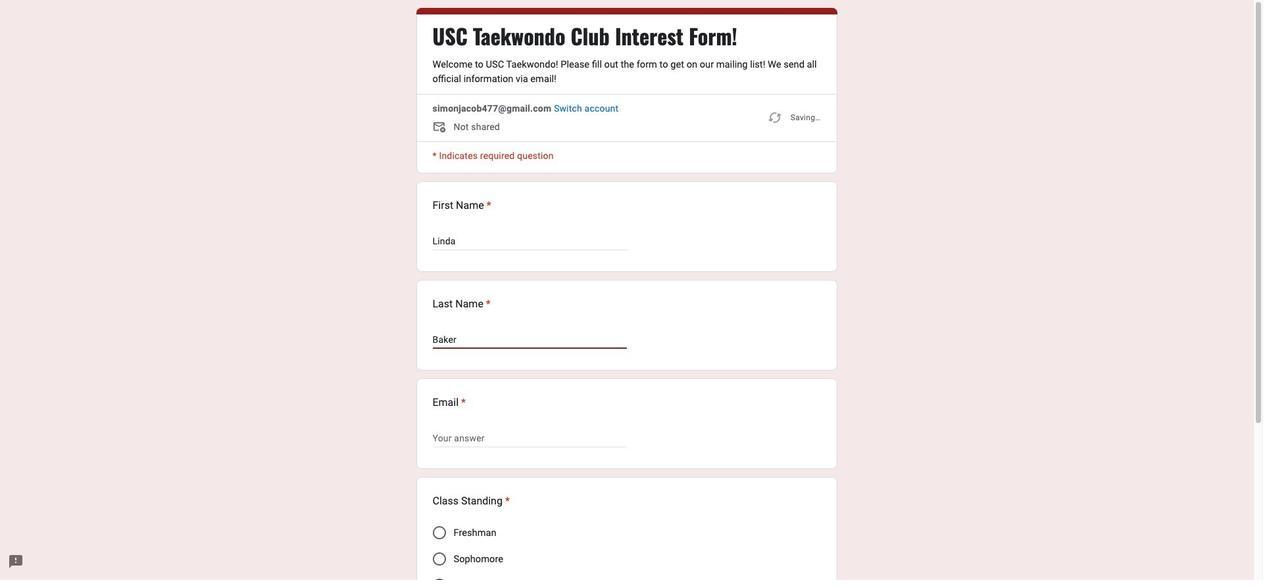 Task type: describe. For each thing, give the bounding box(es) containing it.
Junior radio
[[433, 580, 446, 581]]

Freshman radio
[[433, 527, 446, 540]]

freshman image
[[433, 527, 446, 540]]

your email and google account are not part of your response image
[[433, 120, 448, 136]]

4 heading from the top
[[433, 395, 466, 411]]

junior image
[[433, 580, 446, 581]]

required question element for third heading
[[483, 297, 491, 312]]

required question element for second heading from the bottom
[[459, 395, 466, 411]]

3 heading from the top
[[433, 297, 491, 312]]

Sophomore radio
[[433, 553, 446, 566]]

1 heading from the top
[[433, 23, 737, 49]]



Task type: locate. For each thing, give the bounding box(es) containing it.
2 heading from the top
[[433, 198, 491, 214]]

your email and google account are not part of your response image
[[433, 120, 454, 136]]

list
[[416, 182, 837, 581]]

report a problem to google image
[[8, 555, 24, 570]]

status
[[767, 102, 821, 134]]

required question element
[[484, 198, 491, 214], [483, 297, 491, 312], [459, 395, 466, 411], [503, 494, 510, 510]]

heading
[[433, 23, 737, 49], [433, 198, 491, 214], [433, 297, 491, 312], [433, 395, 466, 411], [433, 494, 510, 510]]

sophomore image
[[433, 553, 446, 566]]

5 heading from the top
[[433, 494, 510, 510]]

None text field
[[433, 234, 627, 249], [433, 332, 627, 348], [433, 431, 627, 447], [433, 234, 627, 249], [433, 332, 627, 348], [433, 431, 627, 447]]

required question element for first heading from the bottom of the page
[[503, 494, 510, 510]]

required question element for 4th heading from the bottom of the page
[[484, 198, 491, 214]]



Task type: vqa. For each thing, say whether or not it's contained in the screenshot.
U
no



